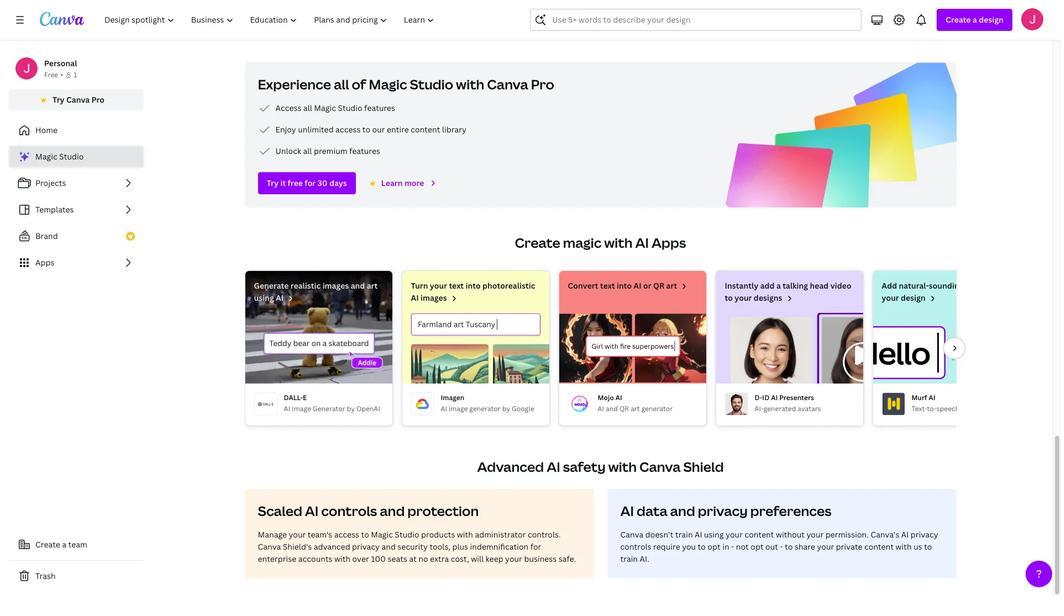 Task type: locate. For each thing, give the bounding box(es) containing it.
into left or
[[617, 281, 632, 291]]

1 generator from the left
[[469, 405, 501, 414]]

to down without on the right
[[785, 542, 793, 553]]

your down instantly
[[735, 293, 752, 303]]

to down instantly
[[725, 293, 733, 303]]

with
[[456, 75, 484, 93], [604, 234, 633, 252], [608, 458, 637, 476], [457, 530, 473, 541], [896, 542, 912, 553], [334, 554, 351, 565]]

images right "realistic"
[[323, 281, 349, 291]]

a inside button
[[62, 540, 66, 551]]

0 horizontal spatial qr
[[620, 405, 629, 414]]

train up you
[[675, 530, 693, 541]]

premium
[[314, 146, 347, 156]]

a
[[973, 14, 977, 25], [777, 281, 781, 291], [62, 540, 66, 551]]

and inside 'generate realistic images and art using ai'
[[351, 281, 365, 291]]

1 vertical spatial images
[[421, 293, 447, 303]]

studio inside manage your team's access to magic studio products with administrator controls. canva shield's advanced privacy and security tools, plus indemnification for enterprise accounts with over 100 seats at no extra cost, will keep your business safe.
[[395, 530, 419, 541]]

0 horizontal spatial list
[[9, 146, 144, 274]]

safety
[[563, 458, 606, 476]]

1 horizontal spatial list
[[258, 102, 466, 158]]

content up out
[[745, 530, 774, 541]]

design left james peterson icon
[[979, 14, 1004, 25]]

0 vertical spatial create
[[946, 14, 971, 25]]

2 horizontal spatial a
[[973, 14, 977, 25]]

speech
[[937, 405, 960, 414]]

ai up you
[[695, 530, 702, 541]]

2 vertical spatial a
[[62, 540, 66, 551]]

protection
[[408, 502, 479, 521]]

projects
[[35, 178, 66, 188]]

by left google
[[502, 405, 510, 414]]

and down mojo
[[606, 405, 618, 414]]

openai
[[356, 405, 380, 414]]

with left us
[[896, 542, 912, 553]]

with right magic
[[604, 234, 633, 252]]

1 horizontal spatial generator
[[642, 405, 673, 414]]

a for design
[[973, 14, 977, 25]]

2 vertical spatial privacy
[[352, 542, 380, 553]]

opt
[[708, 542, 721, 553], [751, 542, 764, 553]]

0 vertical spatial images
[[323, 281, 349, 291]]

1 vertical spatial all
[[303, 103, 312, 113]]

accounts
[[298, 554, 333, 565]]

1 into from the left
[[466, 281, 481, 291]]

create
[[946, 14, 971, 25], [515, 234, 560, 252], [35, 540, 60, 551]]

1 horizontal spatial try
[[267, 178, 279, 188]]

0 horizontal spatial images
[[323, 281, 349, 291]]

2 generator from the left
[[642, 405, 673, 414]]

using up in
[[704, 530, 724, 541]]

1 horizontal spatial opt
[[751, 542, 764, 553]]

create a design
[[946, 14, 1004, 25]]

to right us
[[924, 542, 932, 553]]

all right unlock
[[303, 146, 312, 156]]

qr
[[653, 281, 665, 291], [620, 405, 629, 414]]

controls up team's on the left of the page
[[321, 502, 377, 521]]

all left of
[[334, 75, 349, 93]]

ai right canva's at the right
[[901, 530, 909, 541]]

tools,
[[430, 542, 450, 553]]

your down add
[[882, 293, 899, 303]]

0 horizontal spatial controls
[[321, 502, 377, 521]]

0 vertical spatial for
[[305, 178, 316, 188]]

0 horizontal spatial opt
[[708, 542, 721, 553]]

library
[[442, 124, 466, 135]]

ai down generate
[[276, 293, 284, 303]]

to right you
[[698, 542, 706, 553]]

try down • on the left of the page
[[53, 95, 64, 105]]

1 horizontal spatial train
[[675, 530, 693, 541]]

2 horizontal spatial privacy
[[911, 530, 938, 541]]

0 vertical spatial content
[[411, 124, 440, 135]]

0 horizontal spatial content
[[411, 124, 440, 135]]

your up share
[[807, 530, 824, 541]]

for
[[305, 178, 316, 188], [530, 542, 541, 553]]

1 horizontal spatial pro
[[531, 75, 554, 93]]

create inside dropdown button
[[946, 14, 971, 25]]

studio up security
[[395, 530, 419, 541]]

generated
[[764, 405, 796, 414]]

content for without
[[745, 530, 774, 541]]

train left 'ai.'
[[620, 554, 638, 565]]

generate realistic images and art using ai
[[254, 281, 378, 303]]

1 horizontal spatial for
[[530, 542, 541, 553]]

apps
[[652, 234, 686, 252], [35, 258, 54, 268]]

not
[[736, 542, 749, 553]]

shield's
[[283, 542, 312, 553]]

0 vertical spatial train
[[675, 530, 693, 541]]

1 horizontal spatial controls
[[620, 542, 651, 553]]

turn your text into photorealistic ai images
[[411, 281, 535, 303]]

a inside dropdown button
[[973, 14, 977, 25]]

presenters
[[779, 394, 814, 403]]

add
[[760, 281, 775, 291]]

0 vertical spatial pro
[[531, 75, 554, 93]]

list containing magic studio
[[9, 146, 144, 274]]

all for premium
[[303, 146, 312, 156]]

content down canva's at the right
[[865, 542, 894, 553]]

by inside imagen ai image generator by google
[[502, 405, 510, 414]]

- right out
[[780, 542, 783, 553]]

plus
[[452, 542, 468, 553]]

try for try it free for 30 days
[[267, 178, 279, 188]]

and inside mojo ai ai and qr art generator
[[606, 405, 618, 414]]

privacy up us
[[911, 530, 938, 541]]

try left it at the left
[[267, 178, 279, 188]]

opt left in
[[708, 542, 721, 553]]

your right turn
[[430, 281, 447, 291]]

and up security
[[380, 502, 405, 521]]

0 horizontal spatial design
[[901, 293, 926, 303]]

using down generate
[[254, 293, 274, 303]]

turn
[[411, 281, 428, 291]]

privacy up the over
[[352, 542, 380, 553]]

1 vertical spatial using
[[704, 530, 724, 541]]

magic up unlimited
[[314, 103, 336, 113]]

with up plus
[[457, 530, 473, 541]]

and up seats
[[382, 542, 396, 553]]

for left 30
[[305, 178, 316, 188]]

0 vertical spatial access
[[336, 124, 361, 135]]

business
[[524, 554, 557, 565]]

privacy inside canva doesn't train ai using your content without your permission. canva's ai privacy controls require you to opt in - not opt out - to share your private content with us to train ai.
[[911, 530, 938, 541]]

realistic
[[291, 281, 321, 291]]

0 vertical spatial apps
[[652, 234, 686, 252]]

1 horizontal spatial create
[[515, 234, 560, 252]]

learn more button
[[364, 173, 441, 192]]

images inside turn your text into photorealistic ai images
[[421, 293, 447, 303]]

1 vertical spatial try
[[267, 178, 279, 188]]

at
[[409, 554, 417, 565]]

magic studio link
[[9, 146, 144, 168]]

top level navigation element
[[97, 9, 444, 31]]

talking
[[783, 281, 808, 291]]

without
[[776, 530, 805, 541]]

0 horizontal spatial generator
[[469, 405, 501, 414]]

0 vertical spatial features
[[364, 103, 395, 113]]

instantly add a talking head video to your designs
[[725, 281, 852, 303]]

for inside manage your team's access to magic studio products with administrator controls. canva shield's advanced privacy and security tools, plus indemnification for enterprise accounts with over 100 seats at no extra cost, will keep your business safe.
[[530, 542, 541, 553]]

images down turn
[[421, 293, 447, 303]]

0 vertical spatial try
[[53, 95, 64, 105]]

0 vertical spatial design
[[979, 14, 1004, 25]]

1 horizontal spatial apps
[[652, 234, 686, 252]]

by left openai
[[347, 405, 355, 414]]

0 horizontal spatial create
[[35, 540, 60, 551]]

0 vertical spatial using
[[254, 293, 274, 303]]

1 horizontal spatial -
[[780, 542, 783, 553]]

controls.
[[528, 530, 561, 541]]

0 vertical spatial privacy
[[698, 502, 748, 521]]

2 vertical spatial all
[[303, 146, 312, 156]]

create for create a design
[[946, 14, 971, 25]]

canva inside button
[[66, 95, 90, 105]]

unlimited
[[298, 124, 334, 135]]

your up shield's
[[289, 530, 306, 541]]

into left photorealistic
[[466, 281, 481, 291]]

controls up 'ai.'
[[620, 542, 651, 553]]

generator for convert text into ai or qr art
[[642, 405, 673, 414]]

canva doesn't train ai using your content without your permission. canva's ai privacy controls require you to opt in - not opt out - to share your private content with us to train ai.
[[620, 530, 938, 565]]

free
[[44, 70, 58, 80]]

2 horizontal spatial create
[[946, 14, 971, 25]]

try inside button
[[53, 95, 64, 105]]

1 - from the left
[[731, 542, 734, 553]]

create a team
[[35, 540, 87, 551]]

a inside instantly add a talking head video to your designs
[[777, 281, 781, 291]]

1 vertical spatial access
[[334, 530, 359, 541]]

ai left data
[[620, 502, 634, 521]]

ai inside dall-e ai image generator by openai
[[284, 405, 290, 414]]

0 horizontal spatial into
[[466, 281, 481, 291]]

access up advanced
[[334, 530, 359, 541]]

1 horizontal spatial qr
[[653, 281, 665, 291]]

features down enjoy unlimited access to our entire content library in the left of the page
[[349, 146, 380, 156]]

1 vertical spatial privacy
[[911, 530, 938, 541]]

1 horizontal spatial by
[[502, 405, 510, 414]]

1 vertical spatial a
[[777, 281, 781, 291]]

1 horizontal spatial art
[[631, 405, 640, 414]]

try inside button
[[267, 178, 279, 188]]

content right entire
[[411, 124, 440, 135]]

text right the convert
[[600, 281, 615, 291]]

1 vertical spatial qr
[[620, 405, 629, 414]]

1 vertical spatial pro
[[92, 95, 104, 105]]

your inside 'add natural-sounding voices to your design'
[[882, 293, 899, 303]]

ai down turn
[[411, 293, 419, 303]]

0 horizontal spatial privacy
[[352, 542, 380, 553]]

1 vertical spatial apps
[[35, 258, 54, 268]]

ai down the 'imagen'
[[441, 405, 447, 414]]

1 vertical spatial features
[[349, 146, 380, 156]]

2 into from the left
[[617, 281, 632, 291]]

1 horizontal spatial using
[[704, 530, 724, 541]]

all right access
[[303, 103, 312, 113]]

1 horizontal spatial a
[[777, 281, 781, 291]]

3 generator from the left
[[980, 405, 1011, 414]]

1 horizontal spatial design
[[979, 14, 1004, 25]]

1 vertical spatial create
[[515, 234, 560, 252]]

scaled ai controls and protection
[[258, 502, 479, 521]]

1 vertical spatial content
[[745, 530, 774, 541]]

and inside manage your team's access to magic studio products with administrator controls. canva shield's advanced privacy and security tools, plus indemnification for enterprise accounts with over 100 seats at no extra cost, will keep your business safe.
[[382, 542, 396, 553]]

0 vertical spatial a
[[973, 14, 977, 25]]

2 opt from the left
[[751, 542, 764, 553]]

try
[[53, 95, 64, 105], [267, 178, 279, 188]]

1 by from the left
[[347, 405, 355, 414]]

ai right id
[[771, 394, 778, 403]]

0 horizontal spatial -
[[731, 542, 734, 553]]

ai inside imagen ai image generator by google
[[441, 405, 447, 414]]

1 horizontal spatial content
[[745, 530, 774, 541]]

1 vertical spatial for
[[530, 542, 541, 553]]

0 horizontal spatial a
[[62, 540, 66, 551]]

permission.
[[826, 530, 869, 541]]

sounding
[[929, 281, 964, 291]]

magic
[[369, 75, 407, 93], [314, 103, 336, 113], [35, 151, 57, 162], [371, 530, 393, 541]]

advanced
[[314, 542, 350, 553]]

0 vertical spatial all
[[334, 75, 349, 93]]

- right in
[[731, 542, 734, 553]]

unlock all premium features
[[276, 146, 380, 156]]

1 text from the left
[[449, 281, 464, 291]]

1 vertical spatial design
[[901, 293, 926, 303]]

products
[[421, 530, 455, 541]]

ai right mojo
[[616, 394, 622, 403]]

enterprise
[[258, 554, 296, 565]]

2 - from the left
[[780, 542, 783, 553]]

privacy
[[698, 502, 748, 521], [911, 530, 938, 541], [352, 542, 380, 553]]

and right "realistic"
[[351, 281, 365, 291]]

2 vertical spatial create
[[35, 540, 60, 551]]

1 vertical spatial controls
[[620, 542, 651, 553]]

try for try canva pro
[[53, 95, 64, 105]]

more
[[405, 178, 424, 188]]

free
[[288, 178, 303, 188]]

controls inside canva doesn't train ai using your content without your permission. canva's ai privacy controls require you to opt in - not opt out - to share your private content with us to train ai.
[[620, 542, 651, 553]]

to inside manage your team's access to magic studio products with administrator controls. canva shield's advanced privacy and security tools, plus indemnification for enterprise accounts with over 100 seats at no extra cost, will keep your business safe.
[[361, 530, 369, 541]]

try it free for 30 days
[[267, 178, 347, 188]]

ai up to-
[[929, 394, 936, 403]]

privacy up in
[[698, 502, 748, 521]]

generator inside murf ai text-to-speech voice generator
[[980, 405, 1011, 414]]

design down natural-
[[901, 293, 926, 303]]

generator inside mojo ai ai and qr art generator
[[642, 405, 673, 414]]

magic right of
[[369, 75, 407, 93]]

0 horizontal spatial using
[[254, 293, 274, 303]]

generator
[[469, 405, 501, 414], [642, 405, 673, 414], [980, 405, 1011, 414]]

text inside turn your text into photorealistic ai images
[[449, 281, 464, 291]]

2 horizontal spatial generator
[[980, 405, 1011, 414]]

ai down 'dall-'
[[284, 405, 290, 414]]

0 horizontal spatial for
[[305, 178, 316, 188]]

to right voices
[[992, 281, 1000, 291]]

text
[[449, 281, 464, 291], [600, 281, 615, 291]]

by
[[347, 405, 355, 414], [502, 405, 510, 414]]

text right turn
[[449, 281, 464, 291]]

with right safety
[[608, 458, 637, 476]]

magic up 100
[[371, 530, 393, 541]]

access down access all magic studio features
[[336, 124, 361, 135]]

2 by from the left
[[502, 405, 510, 414]]

2 vertical spatial content
[[865, 542, 894, 553]]

1 horizontal spatial images
[[421, 293, 447, 303]]

2 text from the left
[[600, 281, 615, 291]]

features up our
[[364, 103, 395, 113]]

ai inside d-id ai presenters ai-generated avatars
[[771, 394, 778, 403]]

list
[[258, 102, 466, 158], [9, 146, 144, 274]]

canva
[[487, 75, 528, 93], [66, 95, 90, 105], [640, 458, 681, 476], [620, 530, 644, 541], [258, 542, 281, 553]]

0 vertical spatial controls
[[321, 502, 377, 521]]

1 horizontal spatial into
[[617, 281, 632, 291]]

design inside 'add natural-sounding voices to your design'
[[901, 293, 926, 303]]

1 horizontal spatial text
[[600, 281, 615, 291]]

0 horizontal spatial pro
[[92, 95, 104, 105]]

0 horizontal spatial by
[[347, 405, 355, 414]]

instantly
[[725, 281, 759, 291]]

us
[[914, 542, 922, 553]]

0 horizontal spatial text
[[449, 281, 464, 291]]

0 horizontal spatial art
[[367, 281, 378, 291]]

opt left out
[[751, 542, 764, 553]]

studio down of
[[338, 103, 362, 113]]

generator inside imagen ai image generator by google
[[469, 405, 501, 414]]

None search field
[[530, 9, 862, 31]]

add natural-sounding voices to your design
[[882, 281, 1000, 303]]

apps link
[[9, 252, 144, 274]]

to down scaled ai controls and protection
[[361, 530, 369, 541]]

learn
[[381, 178, 403, 188]]

2 horizontal spatial content
[[865, 542, 894, 553]]

for up business
[[530, 542, 541, 553]]

Search search field
[[552, 9, 840, 30]]

avatars
[[798, 405, 821, 414]]

create for create magic with ai apps
[[515, 234, 560, 252]]

studio up library at the left top of page
[[410, 75, 453, 93]]

using inside canva doesn't train ai using your content without your permission. canva's ai privacy controls require you to opt in - not opt out - to share your private content with us to train ai.
[[704, 530, 724, 541]]

0 horizontal spatial try
[[53, 95, 64, 105]]

create inside button
[[35, 540, 60, 551]]

images inside 'generate realistic images and art using ai'
[[323, 281, 349, 291]]

1 vertical spatial train
[[620, 554, 638, 565]]



Task type: vqa. For each thing, say whether or not it's contained in the screenshot.


Task type: describe. For each thing, give the bounding box(es) containing it.
studio down home link
[[59, 151, 84, 162]]

scaled
[[258, 502, 302, 521]]

designs
[[754, 293, 782, 303]]

our
[[372, 124, 385, 135]]

home link
[[9, 119, 144, 142]]

dall-e ai image generator by openai
[[284, 394, 380, 414]]

0 horizontal spatial train
[[620, 554, 638, 565]]

experience all of magic studio with canva pro
[[258, 75, 554, 93]]

enjoy unlimited access to our entire content library
[[276, 124, 466, 135]]

d-id ai presenters ai-generated avatars
[[755, 394, 821, 414]]

mojo ai ai and qr art generator
[[598, 394, 673, 414]]

private
[[836, 542, 863, 553]]

30
[[318, 178, 328, 188]]

video
[[831, 281, 852, 291]]

privacy inside manage your team's access to magic studio products with administrator controls. canva shield's advanced privacy and security tools, plus indemnification for enterprise accounts with over 100 seats at no extra cost, will keep your business safe.
[[352, 542, 380, 553]]

access all magic studio features
[[276, 103, 395, 113]]

canva's
[[871, 530, 900, 541]]

ai up or
[[635, 234, 649, 252]]

murf
[[912, 394, 927, 403]]

•
[[60, 70, 63, 80]]

0 vertical spatial qr
[[653, 281, 665, 291]]

to inside 'add natural-sounding voices to your design'
[[992, 281, 1000, 291]]

1 horizontal spatial privacy
[[698, 502, 748, 521]]

into inside turn your text into photorealistic ai images
[[466, 281, 481, 291]]

your down indemnification
[[505, 554, 522, 565]]

canva inside canva doesn't train ai using your content without your permission. canva's ai privacy controls require you to opt in - not opt out - to share your private content with us to train ai.
[[620, 530, 644, 541]]

e
[[303, 394, 307, 403]]

ai inside murf ai text-to-speech voice generator
[[929, 394, 936, 403]]

doesn't
[[645, 530, 674, 541]]

list containing access all magic studio features
[[258, 102, 466, 158]]

access
[[276, 103, 301, 113]]

your right share
[[817, 542, 834, 553]]

and for art
[[351, 281, 365, 291]]

canva inside manage your team's access to magic studio products with administrator controls. canva shield's advanced privacy and security tools, plus indemnification for enterprise accounts with over 100 seats at no extra cost, will keep your business safe.
[[258, 542, 281, 553]]

ai down mojo
[[598, 405, 604, 414]]

d-
[[755, 394, 762, 403]]

mojo
[[598, 394, 614, 403]]

templates link
[[9, 199, 144, 221]]

1
[[73, 70, 77, 80]]

qr inside mojo ai ai and qr art generator
[[620, 405, 629, 414]]

text-
[[912, 405, 927, 414]]

your up not
[[726, 530, 743, 541]]

free •
[[44, 70, 63, 80]]

voices
[[966, 281, 990, 291]]

will
[[471, 554, 484, 565]]

create a design button
[[937, 9, 1013, 31]]

extra
[[430, 554, 449, 565]]

safe.
[[559, 554, 576, 565]]

home
[[35, 125, 58, 135]]

team
[[68, 540, 87, 551]]

murf ai text-to-speech voice generator
[[912, 394, 1011, 414]]

cost,
[[451, 554, 469, 565]]

templates
[[35, 205, 74, 215]]

generator for add natural-sounding voices to your design
[[980, 405, 1011, 414]]

all for magic
[[303, 103, 312, 113]]

in
[[723, 542, 729, 553]]

ai up team's on the left of the page
[[305, 502, 319, 521]]

you
[[682, 542, 696, 553]]

create for create a team
[[35, 540, 60, 551]]

ai left safety
[[547, 458, 560, 476]]

or
[[643, 281, 651, 291]]

entire
[[387, 124, 409, 135]]

design inside dropdown button
[[979, 14, 1004, 25]]

to left our
[[362, 124, 370, 135]]

dall-
[[284, 394, 303, 403]]

convert text into ai or qr art
[[568, 281, 677, 291]]

a for team
[[62, 540, 66, 551]]

days
[[329, 178, 347, 188]]

1 opt from the left
[[708, 542, 721, 553]]

generate
[[254, 281, 289, 291]]

ai.
[[640, 554, 649, 565]]

team's
[[308, 530, 332, 541]]

ai inside turn your text into photorealistic ai images
[[411, 293, 419, 303]]

to-
[[927, 405, 937, 414]]

for inside button
[[305, 178, 316, 188]]

no
[[419, 554, 428, 565]]

try canva pro button
[[9, 90, 144, 111]]

access inside manage your team's access to magic studio products with administrator controls. canva shield's advanced privacy and security tools, plus indemnification for enterprise accounts with over 100 seats at no extra cost, will keep your business safe.
[[334, 530, 359, 541]]

your inside instantly add a talking head video to your designs
[[735, 293, 752, 303]]

natural-
[[899, 281, 929, 291]]

preferences
[[751, 502, 832, 521]]

keep
[[486, 554, 503, 565]]

try canva pro
[[53, 95, 104, 105]]

your inside turn your text into photorealistic ai images
[[430, 281, 447, 291]]

personal
[[44, 58, 77, 69]]

enjoy
[[276, 124, 296, 135]]

require
[[653, 542, 680, 553]]

imagen
[[441, 394, 465, 403]]

of
[[352, 75, 366, 93]]

by inside dall-e ai image generator by openai
[[347, 405, 355, 414]]

with inside canva doesn't train ai using your content without your permission. canva's ai privacy controls require you to opt in - not opt out - to share your private content with us to train ai.
[[896, 542, 912, 553]]

with up library at the left top of page
[[456, 75, 484, 93]]

photorealistic
[[483, 281, 535, 291]]

ai left or
[[634, 281, 642, 291]]

trash
[[35, 572, 56, 582]]

to inside instantly add a talking head video to your designs
[[725, 293, 733, 303]]

imagen ai image generator by google
[[441, 394, 534, 414]]

data
[[637, 502, 668, 521]]

magic down the home
[[35, 151, 57, 162]]

all for of
[[334, 75, 349, 93]]

with down advanced
[[334, 554, 351, 565]]

projects link
[[9, 172, 144, 195]]

over
[[352, 554, 369, 565]]

and for protection
[[380, 502, 405, 521]]

ai-
[[755, 405, 764, 414]]

and for qr
[[606, 405, 618, 414]]

convert
[[568, 281, 598, 291]]

and right data
[[670, 502, 695, 521]]

magic inside manage your team's access to magic studio products with administrator controls. canva shield's advanced privacy and security tools, plus indemnification for enterprise accounts with over 100 seats at no extra cost, will keep your business safe.
[[371, 530, 393, 541]]

image
[[449, 405, 468, 414]]

advanced
[[477, 458, 544, 476]]

pro inside button
[[92, 95, 104, 105]]

content for library
[[411, 124, 440, 135]]

trash link
[[9, 566, 144, 588]]

id
[[762, 394, 770, 403]]

create magic with ai apps
[[515, 234, 686, 252]]

2 horizontal spatial art
[[666, 281, 677, 291]]

shield
[[683, 458, 724, 476]]

ai inside 'generate realistic images and art using ai'
[[276, 293, 284, 303]]

magic studio
[[35, 151, 84, 162]]

art inside mojo ai ai and qr art generator
[[631, 405, 640, 414]]

james peterson image
[[1021, 8, 1044, 30]]

0 horizontal spatial apps
[[35, 258, 54, 268]]

generator
[[313, 405, 345, 414]]

using inside 'generate realistic images and art using ai'
[[254, 293, 274, 303]]

art inside 'generate realistic images and art using ai'
[[367, 281, 378, 291]]

brand link
[[9, 226, 144, 248]]



